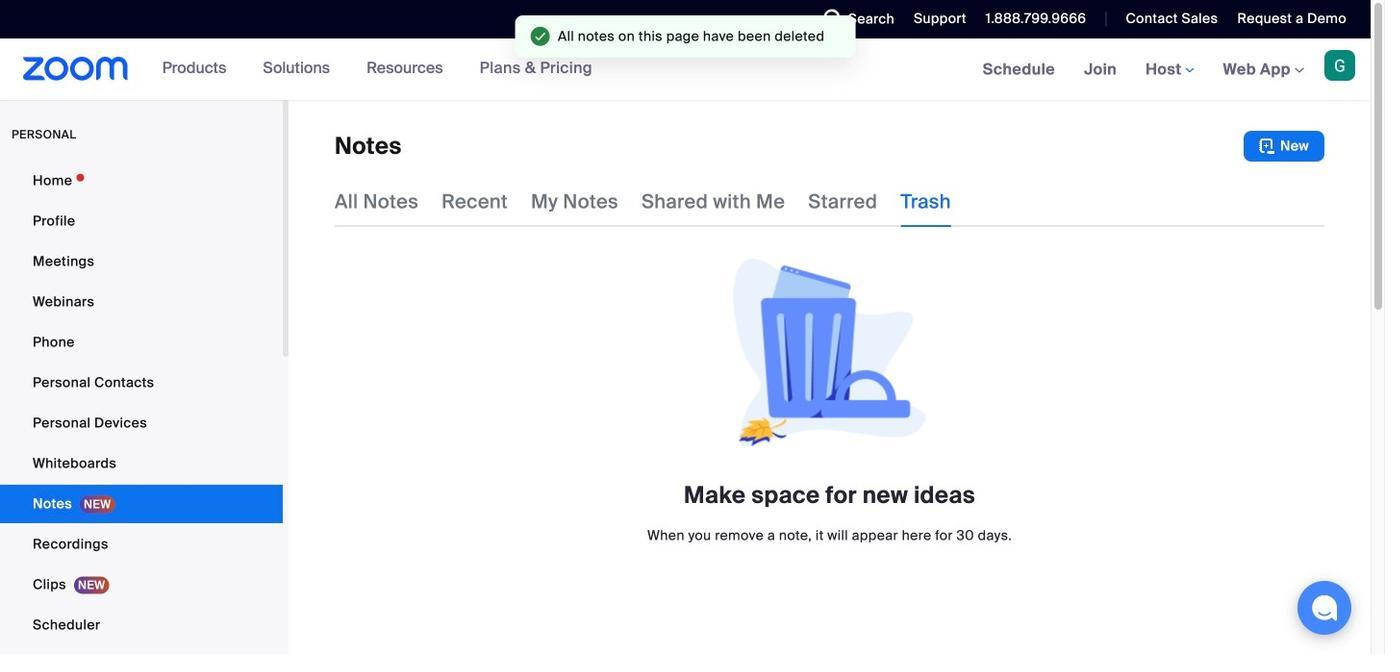 Task type: locate. For each thing, give the bounding box(es) containing it.
success image
[[531, 27, 550, 46]]

open chat image
[[1312, 595, 1339, 622]]

meetings navigation
[[969, 38, 1371, 102]]

zoom logo image
[[23, 57, 129, 81]]

product information navigation
[[148, 38, 607, 100]]

personal menu menu
[[0, 162, 283, 654]]

banner
[[0, 38, 1371, 102]]

tabs of all notes page tab list
[[335, 177, 952, 227]]



Task type: describe. For each thing, give the bounding box(es) containing it.
profile picture image
[[1325, 50, 1356, 81]]



Task type: vqa. For each thing, say whether or not it's contained in the screenshot.
product information navigation
yes



